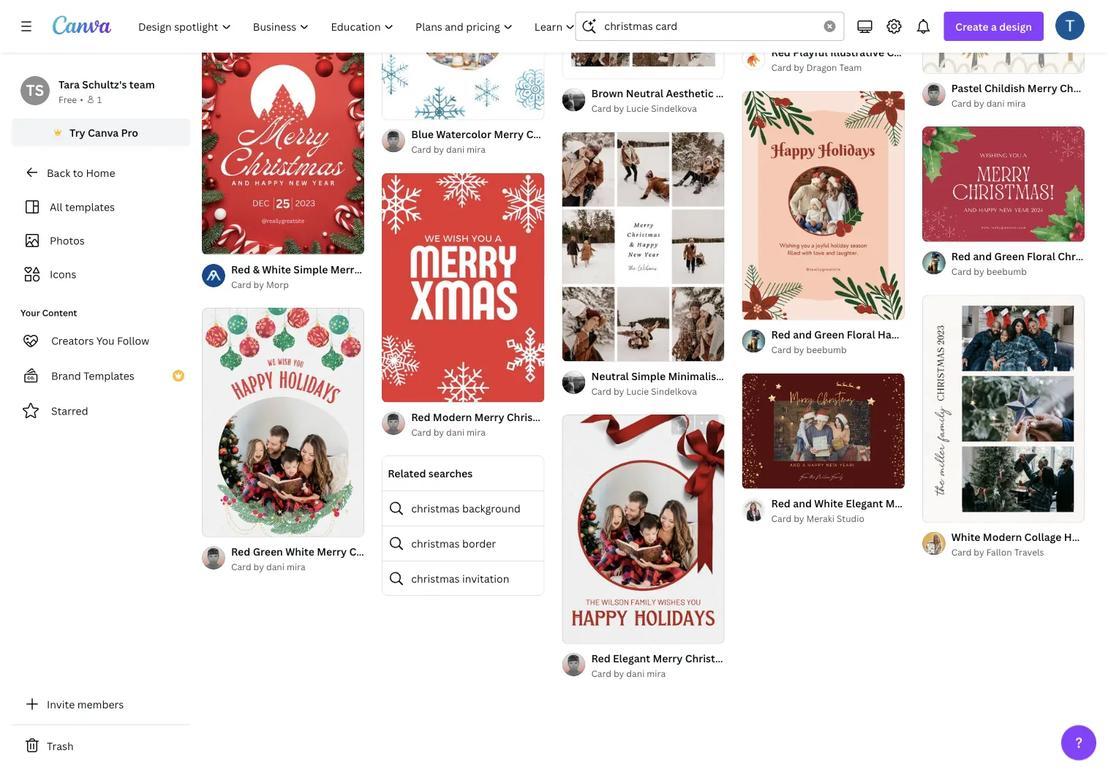 Task type: locate. For each thing, give the bounding box(es) containing it.
0 horizontal spatial merry
[[330, 262, 360, 276]]

sindelkova inside neutral simple minimalist christmas photo card card by lucie sindelkova
[[651, 385, 697, 397]]

0 vertical spatial white
[[262, 262, 291, 276]]

neutral simple minimalist christmas photo card link
[[591, 368, 832, 384]]

0 vertical spatial floral
[[1027, 250, 1056, 263]]

follow
[[117, 334, 149, 348]]

by inside red and white elegant modern merry christmas card card by meraki studio
[[794, 513, 804, 525]]

1 horizontal spatial floral
[[1027, 250, 1056, 263]]

2 sindelkova from the top
[[651, 385, 697, 397]]

1 horizontal spatial merry
[[474, 410, 504, 424]]

red inside red and green floral christmas card by beebumb
[[952, 250, 971, 263]]

0 horizontal spatial green
[[814, 328, 845, 342]]

by inside neutral simple minimalist christmas photo card card by lucie sindelkova
[[614, 385, 624, 397]]

simple up card by morp link
[[294, 262, 328, 276]]

elegant
[[846, 497, 883, 511]]

christmas background link
[[382, 491, 545, 526]]

3 christmas from the top
[[411, 572, 460, 586]]

background
[[462, 502, 521, 516]]

morp
[[266, 278, 289, 290]]

0 horizontal spatial simple
[[294, 262, 328, 276]]

neutral simple minimalist christmas photo card card by lucie sindelkova
[[591, 369, 832, 397]]

green inside red and green floral christmas card by beebumb
[[994, 250, 1025, 263]]

red inside red and white elegant modern merry christmas card card by meraki studio
[[771, 497, 791, 511]]

and
[[973, 250, 992, 263], [793, 328, 812, 342], [793, 497, 812, 511]]

1 christmas from the top
[[411, 502, 460, 516]]

card by lucie sindelkova link down "minimalist"
[[591, 384, 725, 399]]

card by lucie sindelkova link
[[591, 101, 725, 116], [591, 384, 725, 399]]

tara schultz image
[[1056, 11, 1085, 40]]

greeting
[[560, 410, 603, 424]]

2 vertical spatial christmas
[[411, 572, 460, 586]]

card by dani mira link for "red elegant merry christmas greeting photo vertical card"
[[591, 666, 725, 681]]

neutral simple minimalist christmas photo card image
[[562, 132, 725, 361]]

design
[[999, 19, 1032, 33]]

1 vertical spatial white
[[814, 497, 843, 511]]

beebumb down red and green floral christmas "link"
[[987, 266, 1027, 278]]

1 horizontal spatial white
[[814, 497, 843, 511]]

card by dani mira link
[[952, 96, 1085, 110], [411, 142, 545, 157], [411, 425, 545, 440], [231, 560, 364, 574], [591, 666, 725, 681]]

travels
[[1014, 547, 1044, 559]]

dani
[[987, 97, 1005, 109], [446, 144, 465, 156], [446, 426, 465, 438], [266, 561, 285, 573], [626, 668, 645, 680]]

your
[[20, 307, 40, 319]]

1 vertical spatial christmas
[[411, 537, 460, 551]]

red and white elegant modern merry christmas card card by meraki studio
[[771, 497, 1036, 525]]

lucie
[[626, 103, 649, 115], [626, 385, 649, 397]]

0 vertical spatial lucie
[[626, 103, 649, 115]]

floral
[[1027, 250, 1056, 263], [847, 328, 875, 342]]

beebumb down red and green floral happy holidays card link
[[806, 344, 847, 356]]

invite members button
[[12, 690, 190, 719]]

0 vertical spatial merry
[[330, 262, 360, 276]]

and inside red and green floral happy holidays card card by beebumb
[[793, 328, 812, 342]]

lucie down brown neutral aesthetic photo collage christmas card
[[626, 103, 649, 115]]

1 vertical spatial and
[[793, 328, 812, 342]]

try
[[70, 125, 85, 139]]

card by lucie sindelkova link down brown neutral aesthetic photo collage christmas card
[[591, 101, 725, 116]]

2 lucie from the top
[[626, 385, 649, 397]]

icons
[[50, 267, 76, 281]]

green inside red and green floral happy holidays card card by beebumb
[[814, 328, 845, 342]]

beebumb
[[987, 266, 1027, 278], [806, 344, 847, 356]]

0 vertical spatial card by beebumb link
[[952, 265, 1085, 279]]

1 horizontal spatial green
[[994, 250, 1025, 263]]

christmas up 'christmas invitation'
[[411, 537, 460, 551]]

starred link
[[12, 396, 190, 426]]

1 horizontal spatial card by beebumb link
[[952, 265, 1085, 279]]

1 horizontal spatial modern
[[886, 497, 925, 511]]

pro
[[121, 125, 138, 139]]

1 vertical spatial card by beebumb link
[[771, 343, 905, 357]]

2 christmas from the top
[[411, 537, 460, 551]]

christmas for christmas border
[[411, 537, 460, 551]]

christmas down christmas border
[[411, 572, 460, 586]]

red & white simple merry christmas card link
[[231, 261, 439, 277]]

simple
[[294, 262, 328, 276], [631, 369, 666, 383]]

0 vertical spatial beebumb
[[987, 266, 1027, 278]]

sindelkova
[[651, 103, 697, 115], [651, 385, 697, 397]]

all
[[50, 200, 63, 214]]

1 card by lucie sindelkova link from the top
[[591, 101, 725, 116]]

red and green floral happy holidays card image
[[742, 91, 905, 320]]

free •
[[59, 93, 83, 105]]

all templates link
[[20, 193, 181, 221]]

0 vertical spatial green
[[994, 250, 1025, 263]]

red and green floral christmas day card image
[[922, 126, 1085, 242]]

red and green floral happy holidays card link
[[771, 327, 983, 343]]

beebumb inside red and green floral happy holidays card card by beebumb
[[806, 344, 847, 356]]

by inside red modern merry christmas greeting vertical card card by dani mira
[[434, 426, 444, 438]]

modern
[[433, 410, 472, 424], [886, 497, 925, 511]]

green left happy
[[814, 328, 845, 342]]

0 horizontal spatial beebumb
[[806, 344, 847, 356]]

trash
[[47, 739, 74, 753]]

white for elegant
[[814, 497, 843, 511]]

members
[[77, 697, 124, 711]]

red for red and green floral happy holidays card
[[771, 328, 791, 342]]

meraki
[[806, 513, 835, 525]]

red modern merry christmas greeting vertical card image
[[382, 173, 545, 402]]

trash link
[[12, 732, 190, 761]]

1 vertical spatial floral
[[847, 328, 875, 342]]

0 vertical spatial modern
[[433, 410, 472, 424]]

1 vertical spatial card by lucie sindelkova link
[[591, 384, 725, 399]]

None search field
[[575, 12, 844, 41]]

card
[[940, 45, 964, 59], [771, 61, 792, 73], [952, 97, 972, 109], [591, 103, 612, 115], [411, 144, 431, 156], [416, 262, 439, 276], [952, 266, 972, 278], [231, 278, 251, 290], [959, 328, 983, 342], [771, 344, 792, 356], [808, 369, 832, 383], [591, 385, 612, 397], [646, 410, 670, 424], [411, 426, 431, 438], [1013, 497, 1036, 511], [771, 513, 792, 525], [952, 547, 972, 559], [231, 561, 251, 573], [591, 668, 612, 680]]

0 horizontal spatial white
[[262, 262, 291, 276]]

tara
[[59, 77, 80, 91]]

christmas down related searches
[[411, 502, 460, 516]]

red
[[771, 45, 791, 59], [952, 250, 971, 263], [231, 262, 250, 276], [771, 328, 791, 342], [411, 410, 430, 424], [771, 497, 791, 511]]

by inside "red playful illustrative christmas card card by dragon team"
[[794, 61, 804, 73]]

brand templates link
[[12, 361, 190, 391]]

vertical
[[605, 410, 644, 424]]

0 horizontal spatial floral
[[847, 328, 875, 342]]

0 horizontal spatial modern
[[433, 410, 472, 424]]

mira
[[1007, 97, 1026, 109], [467, 144, 486, 156], [467, 426, 486, 438], [287, 561, 306, 573], [647, 668, 666, 680]]

illustrative
[[830, 45, 884, 59]]

all templates
[[50, 200, 115, 214]]

green
[[994, 250, 1025, 263], [814, 328, 845, 342]]

christmas inside "red playful illustrative christmas card card by dragon team"
[[887, 45, 937, 59]]

white up meraki on the right
[[814, 497, 843, 511]]

red inside red & white simple merry christmas card card by morp
[[231, 262, 250, 276]]

christmas
[[411, 502, 460, 516], [411, 537, 460, 551], [411, 572, 460, 586]]

1 horizontal spatial simple
[[631, 369, 666, 383]]

red inside red and green floral happy holidays card card by beebumb
[[771, 328, 791, 342]]

1 vertical spatial sindelkova
[[651, 385, 697, 397]]

tara schultz's team
[[59, 77, 155, 91]]

floral inside red and green floral happy holidays card card by beebumb
[[847, 328, 875, 342]]

schultz's
[[82, 77, 127, 91]]

white for simple
[[262, 262, 291, 276]]

merry inside red & white simple merry christmas card card by morp
[[330, 262, 360, 276]]

card by lucie sindelkova
[[591, 103, 697, 115]]

by
[[794, 61, 804, 73], [974, 97, 984, 109], [614, 103, 624, 115], [434, 144, 444, 156], [974, 266, 984, 278], [254, 278, 264, 290], [794, 344, 804, 356], [614, 385, 624, 397], [434, 426, 444, 438], [794, 513, 804, 525], [974, 547, 984, 559], [254, 561, 264, 573], [614, 668, 624, 680]]

white
[[262, 262, 291, 276], [814, 497, 843, 511]]

brown neutral aesthetic photo collage christmas card image
[[562, 0, 725, 79]]

and inside red and white elegant modern merry christmas card card by meraki studio
[[793, 497, 812, 511]]

2 vertical spatial and
[[793, 497, 812, 511]]

create a design
[[956, 19, 1032, 33]]

and inside red and green floral christmas card by beebumb
[[973, 250, 992, 263]]

red green white merry christmas greeting photo vertical card image
[[202, 308, 364, 537]]

0 vertical spatial and
[[973, 250, 992, 263]]

red playful illustrative christmas card image
[[742, 0, 905, 38]]

1 vertical spatial simple
[[631, 369, 666, 383]]

a
[[991, 19, 997, 33]]

lucie up vertical
[[626, 385, 649, 397]]

by inside red & white simple merry christmas card card by morp
[[254, 278, 264, 290]]

1 vertical spatial green
[[814, 328, 845, 342]]

red & white simple merry christmas card image
[[202, 27, 364, 254]]

card by fallon travels link
[[952, 545, 1085, 560]]

0 vertical spatial simple
[[294, 262, 328, 276]]

pastel childish merry christmas greeting vertical card image
[[922, 0, 1085, 73]]

modern up searches at the left of page
[[433, 410, 472, 424]]

floral inside red and green floral christmas card by beebumb
[[1027, 250, 1056, 263]]

white inside red and white elegant modern merry christmas card card by meraki studio
[[814, 497, 843, 511]]

blue watercolor merry christmas greeting photo vertical card image
[[382, 0, 545, 120]]

green down red and green floral christmas day card image
[[994, 250, 1025, 263]]

1 vertical spatial beebumb
[[806, 344, 847, 356]]

christmas
[[887, 45, 937, 59], [1058, 250, 1108, 263], [363, 262, 413, 276], [723, 369, 773, 383], [507, 410, 557, 424], [960, 497, 1010, 511]]

creators you follow
[[51, 334, 149, 348]]

red for red & white simple merry christmas card
[[231, 262, 250, 276]]

white inside red & white simple merry christmas card card by morp
[[262, 262, 291, 276]]

christmas background
[[411, 502, 521, 516]]

merry inside red modern merry christmas greeting vertical card card by dani mira
[[474, 410, 504, 424]]

red inside "red playful illustrative christmas card card by dragon team"
[[771, 45, 791, 59]]

creators you follow link
[[12, 326, 190, 356]]

0 vertical spatial card by lucie sindelkova link
[[591, 101, 725, 116]]

merry
[[330, 262, 360, 276], [474, 410, 504, 424], [927, 497, 957, 511]]

simple inside neutral simple minimalist christmas photo card card by lucie sindelkova
[[631, 369, 666, 383]]

1 vertical spatial lucie
[[626, 385, 649, 397]]

0 horizontal spatial card by beebumb link
[[771, 343, 905, 357]]

top level navigation element
[[129, 12, 588, 41]]

card by dani mira link for red green white merry christmas greeting photo vertical card
[[231, 560, 364, 574]]

mira inside red modern merry christmas greeting vertical card card by dani mira
[[467, 426, 486, 438]]

red for red playful illustrative christmas card
[[771, 45, 791, 59]]

0 vertical spatial sindelkova
[[651, 103, 697, 115]]

0 vertical spatial christmas
[[411, 502, 460, 516]]

simple right neutral
[[631, 369, 666, 383]]

red for red and green floral christmas
[[952, 250, 971, 263]]

red inside red modern merry christmas greeting vertical card card by dani mira
[[411, 410, 430, 424]]

2 vertical spatial merry
[[927, 497, 957, 511]]

card by beebumb link for happy
[[771, 343, 905, 357]]

1 vertical spatial merry
[[474, 410, 504, 424]]

christmas border
[[411, 537, 496, 551]]

1 horizontal spatial beebumb
[[987, 266, 1027, 278]]

red elegant merry christmas greeting photo vertical card image
[[562, 415, 725, 644]]

modern inside red modern merry christmas greeting vertical card card by dani mira
[[433, 410, 472, 424]]

2 horizontal spatial merry
[[927, 497, 957, 511]]

modern right "elegant"
[[886, 497, 925, 511]]

photos link
[[20, 227, 181, 255]]

white up morp
[[262, 262, 291, 276]]

1 vertical spatial modern
[[886, 497, 925, 511]]



Task type: vqa. For each thing, say whether or not it's contained in the screenshot.
them
no



Task type: describe. For each thing, give the bounding box(es) containing it.
templates
[[84, 369, 134, 383]]

christmas border link
[[382, 526, 545, 561]]

canva
[[88, 125, 119, 139]]

content
[[42, 307, 77, 319]]

neutral
[[591, 369, 629, 383]]

you
[[96, 334, 115, 348]]

1 sindelkova from the top
[[651, 103, 697, 115]]

invitation
[[462, 572, 509, 586]]

to
[[73, 166, 83, 180]]

and for red and white elegant modern merry christmas card
[[793, 497, 812, 511]]

christmas inside neutral simple minimalist christmas photo card card by lucie sindelkova
[[723, 369, 773, 383]]

christmas invitation
[[411, 572, 509, 586]]

Search search field
[[604, 12, 815, 40]]

christmas inside red and white elegant modern merry christmas card card by meraki studio
[[960, 497, 1010, 511]]

red and green floral christmas link
[[952, 248, 1108, 265]]

dani inside red modern merry christmas greeting vertical card card by dani mira
[[446, 426, 465, 438]]

•
[[80, 93, 83, 105]]

home
[[86, 166, 115, 180]]

searches
[[429, 466, 473, 480]]

red modern merry christmas greeting vertical card card by dani mira
[[411, 410, 670, 438]]

floral for happy
[[847, 328, 875, 342]]

card by meraki studio link
[[771, 512, 905, 526]]

simple inside red & white simple merry christmas card card by morp
[[294, 262, 328, 276]]

fallon
[[987, 547, 1012, 559]]

christmas for christmas invitation
[[411, 572, 460, 586]]

and for red and green floral christmas
[[973, 250, 992, 263]]

merry inside red and white elegant modern merry christmas card card by meraki studio
[[927, 497, 957, 511]]

christmas invitation link
[[382, 561, 545, 596]]

dragon
[[806, 61, 837, 73]]

invite
[[47, 697, 75, 711]]

holidays
[[913, 328, 957, 342]]

green for happy
[[814, 328, 845, 342]]

card by dragon team link
[[771, 60, 905, 75]]

and for red and green floral happy holidays card
[[793, 328, 812, 342]]

related searches
[[388, 466, 473, 480]]

team
[[129, 77, 155, 91]]

tara schultz's team element
[[20, 76, 50, 105]]

minimalist
[[668, 369, 721, 383]]

free
[[59, 93, 77, 105]]

brand
[[51, 369, 81, 383]]

1
[[97, 93, 102, 105]]

invite members
[[47, 697, 124, 711]]

card inside card by fallon travels link
[[952, 547, 972, 559]]

card inside red and green floral christmas card by beebumb
[[952, 266, 972, 278]]

border
[[462, 537, 496, 551]]

card by beebumb link for christmas
[[952, 265, 1085, 279]]

card by fallon travels
[[952, 547, 1044, 559]]

card by dani mira link for red modern merry christmas greeting vertical card image
[[411, 425, 545, 440]]

by inside red and green floral happy holidays card card by beebumb
[[794, 344, 804, 356]]

card inside card by lucie sindelkova link
[[591, 103, 612, 115]]

photos
[[50, 234, 85, 248]]

red & white simple merry christmas card card by morp
[[231, 262, 439, 290]]

modern inside red and white elegant modern merry christmas card card by meraki studio
[[886, 497, 925, 511]]

red and white elegant modern merry christmas card link
[[771, 496, 1036, 512]]

back to home link
[[12, 158, 190, 187]]

red and white elegant modern merry christmas card image
[[742, 374, 905, 489]]

christmas inside red modern merry christmas greeting vertical card card by dani mira
[[507, 410, 557, 424]]

red and green floral happy holidays card card by beebumb
[[771, 328, 983, 356]]

red playful illustrative christmas card link
[[771, 44, 964, 60]]

red for red modern merry christmas greeting vertical card
[[411, 410, 430, 424]]

create
[[956, 19, 989, 33]]

related
[[388, 466, 426, 480]]

playful
[[793, 45, 828, 59]]

red playful illustrative christmas card card by dragon team
[[771, 45, 964, 73]]

red modern merry christmas greeting vertical card link
[[411, 409, 670, 425]]

create a design button
[[944, 12, 1044, 41]]

studio
[[837, 513, 865, 525]]

back to home
[[47, 166, 115, 180]]

try canva pro button
[[12, 119, 190, 146]]

creators
[[51, 334, 94, 348]]

2 card by lucie sindelkova link from the top
[[591, 384, 725, 399]]

starred
[[51, 404, 88, 418]]

tara schultz's team image
[[20, 76, 50, 105]]

your content
[[20, 307, 77, 319]]

beebumb inside red and green floral christmas card by beebumb
[[987, 266, 1027, 278]]

christmas inside red and green floral christmas card by beebumb
[[1058, 250, 1108, 263]]

back
[[47, 166, 70, 180]]

card by morp link
[[231, 277, 364, 292]]

try canva pro
[[70, 125, 138, 139]]

1 lucie from the top
[[626, 103, 649, 115]]

&
[[253, 262, 260, 276]]

christmas for christmas background
[[411, 502, 460, 516]]

happy
[[878, 328, 911, 342]]

floral for christmas
[[1027, 250, 1056, 263]]

lucie inside neutral simple minimalist christmas photo card card by lucie sindelkova
[[626, 385, 649, 397]]

brand templates
[[51, 369, 134, 383]]

photo
[[776, 369, 806, 383]]

red and green floral christmas card by beebumb
[[952, 250, 1108, 278]]

red for red and white elegant modern merry christmas card
[[771, 497, 791, 511]]

green for christmas
[[994, 250, 1025, 263]]

templates
[[65, 200, 115, 214]]

team
[[839, 61, 862, 73]]

white modern collage holidays christmas family photo card image
[[922, 295, 1085, 523]]

icons link
[[20, 260, 181, 288]]

christmas inside red & white simple merry christmas card card by morp
[[363, 262, 413, 276]]

by inside red and green floral christmas card by beebumb
[[974, 266, 984, 278]]



